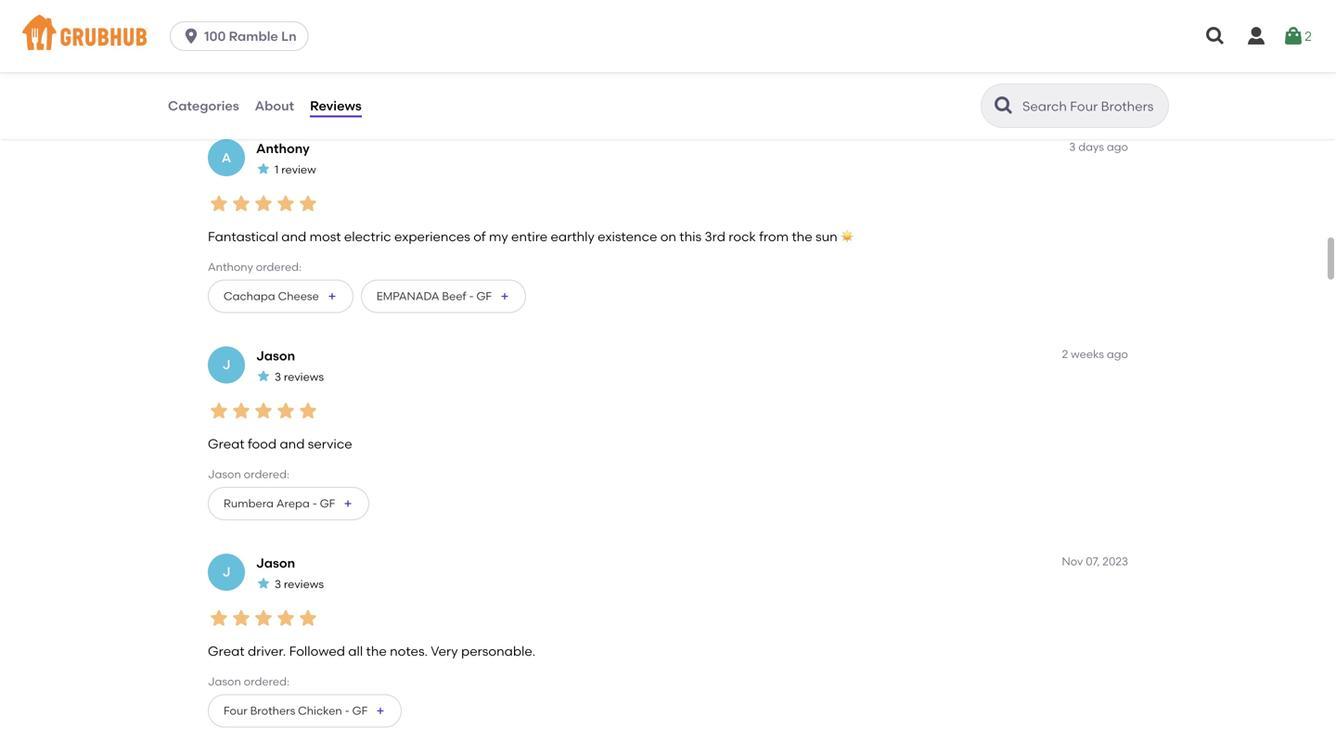 Task type: describe. For each thing, give the bounding box(es) containing it.
empanada beef - gf button
[[361, 280, 526, 313]]

great food and service
[[208, 436, 352, 452]]

brothers
[[250, 704, 295, 718]]

100
[[204, 28, 226, 44]]

cachapa cheese
[[224, 289, 319, 303]]

empanada
[[377, 289, 439, 303]]

food for great
[[248, 436, 277, 452]]

most
[[310, 229, 341, 244]]

svg image for 2
[[1282, 25, 1305, 47]]

jason ordered: for food
[[208, 468, 290, 481]]

categories
[[168, 98, 239, 114]]

this
[[680, 229, 702, 244]]

jason down rumbera arepa - gf
[[256, 555, 295, 571]]

all
[[348, 643, 363, 659]]

ramble
[[229, 28, 278, 44]]

0 vertical spatial and
[[281, 229, 306, 244]]

search icon image
[[993, 95, 1015, 117]]

anthony for anthony ordered:
[[208, 260, 253, 274]]

a
[[222, 150, 231, 165]]

ordered: for food
[[244, 468, 290, 481]]

reviews
[[310, 98, 362, 114]]

great for great driver.  followed all the notes.  very personable.
[[208, 643, 245, 659]]

weeks
[[1071, 347, 1104, 361]]

j for great driver.  followed all the notes.  very personable.
[[222, 564, 230, 580]]

3 for great driver.  followed all the notes.  very personable.
[[275, 578, 281, 591]]

main navigation navigation
[[0, 0, 1336, 72]]

gf for empanada beef - gf
[[476, 289, 492, 303]]

jason up rumbera
[[208, 468, 241, 481]]

entire
[[511, 229, 548, 244]]

followed
[[289, 643, 345, 659]]

days
[[1079, 140, 1104, 153]]

gf for rumbera arepa - gf
[[320, 497, 335, 510]]

four brothers chicken - gf
[[224, 704, 368, 718]]

empanada beef - gf
[[377, 289, 492, 303]]

1 vertical spatial and
[[280, 436, 305, 452]]

great driver.  followed all the notes.  very personable.
[[208, 643, 536, 659]]

jason ordered: for driver.
[[208, 675, 290, 689]]

1 review
[[275, 163, 316, 176]]

categories button
[[167, 72, 240, 139]]

service
[[308, 436, 352, 452]]

1 horizontal spatial svg image
[[1245, 25, 1268, 47]]

- for arepa
[[312, 497, 317, 510]]

good
[[219, 8, 254, 24]]

time
[[329, 8, 357, 24]]

2 for 2
[[1305, 28, 1312, 44]]

2 weeks ago
[[1062, 347, 1128, 361]]

ago for fantastical and most electric experiences of my entire earthly existence on this 3rd rock from the sun ☀️
[[1107, 140, 1128, 153]]

nov
[[1062, 555, 1083, 568]]

0 vertical spatial the
[[792, 229, 813, 244]]

earthly
[[551, 229, 595, 244]]

3 reviews for and
[[275, 370, 324, 384]]

3 days ago
[[1069, 140, 1128, 153]]

100 ramble ln button
[[170, 21, 316, 51]]

3 for great food and service
[[275, 370, 281, 384]]

ordered: for driver.
[[244, 675, 290, 689]]

j for great food and service
[[222, 357, 230, 373]]

2 for 2 weeks ago
[[1062, 347, 1068, 361]]



Task type: locate. For each thing, give the bounding box(es) containing it.
ordered: for and
[[256, 260, 302, 274]]

- for beef
[[469, 289, 474, 303]]

0 vertical spatial 2
[[1305, 28, 1312, 44]]

- inside button
[[312, 497, 317, 510]]

☀️
[[841, 229, 854, 244]]

about
[[255, 98, 294, 114]]

plus icon image inside cachapa cheese button
[[326, 291, 338, 302]]

rumbera
[[224, 497, 274, 510]]

great left "driver."
[[208, 643, 245, 659]]

from
[[759, 229, 789, 244]]

arepa
[[276, 497, 310, 510]]

on
[[307, 8, 326, 24]]

food up rumbera
[[248, 436, 277, 452]]

0 vertical spatial 3 reviews
[[275, 370, 324, 384]]

j down cachapa
[[222, 357, 230, 373]]

cachapa cheese button
[[208, 280, 353, 313]]

1 jason ordered: from the top
[[208, 468, 290, 481]]

1 horizontal spatial gf
[[352, 704, 368, 718]]

anthony for anthony
[[256, 140, 310, 156]]

1 vertical spatial gf
[[320, 497, 335, 510]]

reviews for and
[[284, 370, 324, 384]]

0 vertical spatial gf
[[476, 289, 492, 303]]

beef
[[442, 289, 466, 303]]

food down good
[[219, 27, 248, 42]]

2 3 reviews from the top
[[275, 578, 324, 591]]

0 vertical spatial reviews
[[284, 370, 324, 384]]

2 vertical spatial gf
[[352, 704, 368, 718]]

- right chicken at the bottom left of the page
[[345, 704, 350, 718]]

svg image inside 100 ramble ln button
[[182, 27, 201, 45]]

2
[[1305, 28, 1312, 44], [1062, 347, 1068, 361]]

1 vertical spatial the
[[366, 643, 387, 659]]

plus icon image inside rumbera arepa - gf button
[[343, 498, 354, 509]]

0 horizontal spatial anthony
[[208, 260, 253, 274]]

1 j from the top
[[222, 357, 230, 373]]

electric
[[344, 229, 391, 244]]

2 vertical spatial ordered:
[[244, 675, 290, 689]]

1 vertical spatial -
[[312, 497, 317, 510]]

3rd
[[705, 229, 726, 244]]

of
[[473, 229, 486, 244]]

fantastical
[[208, 229, 278, 244]]

3 up great food and service
[[275, 370, 281, 384]]

07,
[[1086, 555, 1100, 568]]

2 vertical spatial 3
[[275, 578, 281, 591]]

jason ordered: up rumbera
[[208, 468, 290, 481]]

- inside button
[[469, 289, 474, 303]]

delivery
[[307, 27, 356, 42]]

food
[[219, 27, 248, 42], [248, 436, 277, 452]]

gf inside button
[[320, 497, 335, 510]]

jason up four
[[208, 675, 241, 689]]

1 horizontal spatial -
[[345, 704, 350, 718]]

reviews up the followed
[[284, 578, 324, 591]]

1 vertical spatial jason ordered:
[[208, 675, 290, 689]]

reviews button
[[309, 72, 363, 139]]

jason ordered:
[[208, 468, 290, 481], [208, 675, 290, 689]]

plus icon image right arepa
[[343, 498, 354, 509]]

gf
[[476, 289, 492, 303], [320, 497, 335, 510], [352, 704, 368, 718]]

- right beef
[[469, 289, 474, 303]]

0 vertical spatial food
[[219, 27, 248, 42]]

2 jason ordered: from the top
[[208, 675, 290, 689]]

ago right days
[[1107, 140, 1128, 153]]

rock
[[729, 229, 756, 244]]

1 vertical spatial 3 reviews
[[275, 578, 324, 591]]

gf right arepa
[[320, 497, 335, 510]]

ago for great food and service
[[1107, 347, 1128, 361]]

1 vertical spatial food
[[248, 436, 277, 452]]

3 reviews for followed
[[275, 578, 324, 591]]

cachapa
[[224, 289, 275, 303]]

1 vertical spatial great
[[208, 643, 245, 659]]

0 horizontal spatial svg image
[[182, 27, 201, 45]]

3 reviews up great food and service
[[275, 370, 324, 384]]

1 horizontal spatial anthony
[[256, 140, 310, 156]]

100 ramble ln
[[204, 28, 297, 44]]

ago right the weeks
[[1107, 347, 1128, 361]]

0 vertical spatial ordered:
[[256, 260, 302, 274]]

2 button
[[1282, 19, 1312, 53]]

reviews up great food and service
[[284, 370, 324, 384]]

the
[[792, 229, 813, 244], [366, 643, 387, 659]]

anthony up 1
[[256, 140, 310, 156]]

ordered: up rumbera arepa - gf
[[244, 468, 290, 481]]

ordered: up cachapa cheese button
[[256, 260, 302, 274]]

gf inside button
[[476, 289, 492, 303]]

jason down cachapa cheese button
[[256, 348, 295, 364]]

-
[[469, 289, 474, 303], [312, 497, 317, 510], [345, 704, 350, 718]]

2 vertical spatial -
[[345, 704, 350, 718]]

rumbera arepa - gf
[[224, 497, 335, 510]]

0 vertical spatial anthony
[[256, 140, 310, 156]]

gf inside button
[[352, 704, 368, 718]]

existence
[[598, 229, 657, 244]]

fantastical and most electric experiences of my entire earthly existence on this 3rd rock from the sun ☀️
[[208, 229, 854, 244]]

on
[[660, 229, 676, 244]]

j down rumbera
[[222, 564, 230, 580]]

2 j from the top
[[222, 564, 230, 580]]

plus icon image inside four brothers chicken - gf button
[[375, 706, 386, 717]]

food for good
[[219, 27, 248, 42]]

anthony down the fantastical at the top left
[[208, 260, 253, 274]]

and left service
[[280, 436, 305, 452]]

review
[[281, 163, 316, 176]]

1 vertical spatial ago
[[1107, 347, 1128, 361]]

star icon image
[[256, 162, 271, 176], [208, 193, 230, 215], [230, 193, 252, 215], [252, 193, 275, 215], [275, 193, 297, 215], [297, 193, 319, 215], [256, 369, 271, 384], [208, 400, 230, 422], [230, 400, 252, 422], [252, 400, 275, 422], [275, 400, 297, 422], [297, 400, 319, 422], [256, 576, 271, 591], [208, 607, 230, 630], [230, 607, 252, 630], [252, 607, 275, 630], [275, 607, 297, 630], [297, 607, 319, 630]]

about button
[[254, 72, 295, 139]]

2 reviews from the top
[[284, 578, 324, 591]]

3 reviews
[[275, 370, 324, 384], [275, 578, 324, 591]]

1 vertical spatial 2
[[1062, 347, 1068, 361]]

the left the sun
[[792, 229, 813, 244]]

svg image inside 2 "button"
[[1282, 25, 1305, 47]]

1
[[275, 163, 279, 176]]

2 horizontal spatial svg image
[[1282, 25, 1305, 47]]

1 vertical spatial 3
[[275, 370, 281, 384]]

notes.
[[390, 643, 428, 659]]

svg image
[[1245, 25, 1268, 47], [1282, 25, 1305, 47], [182, 27, 201, 45]]

cheese
[[278, 289, 319, 303]]

jason
[[256, 348, 295, 364], [208, 468, 241, 481], [256, 555, 295, 571], [208, 675, 241, 689]]

3
[[1069, 140, 1076, 153], [275, 370, 281, 384], [275, 578, 281, 591]]

ordered:
[[256, 260, 302, 274], [244, 468, 290, 481], [244, 675, 290, 689]]

0 vertical spatial j
[[222, 357, 230, 373]]

plus icon image for empanada beef - gf
[[499, 291, 510, 302]]

Search Four Brothers search field
[[1021, 97, 1163, 115]]

2 horizontal spatial -
[[469, 289, 474, 303]]

0 horizontal spatial -
[[312, 497, 317, 510]]

j
[[222, 357, 230, 373], [222, 564, 230, 580]]

chicken
[[298, 704, 342, 718]]

and left most
[[281, 229, 306, 244]]

plus icon image inside empanada beef - gf button
[[499, 291, 510, 302]]

0 horizontal spatial the
[[366, 643, 387, 659]]

0 horizontal spatial gf
[[320, 497, 335, 510]]

nov 07, 2023
[[1062, 555, 1128, 568]]

and
[[281, 229, 306, 244], [280, 436, 305, 452]]

four brothers chicken - gf button
[[208, 694, 402, 728]]

my
[[489, 229, 508, 244]]

driver.
[[248, 643, 286, 659]]

gf right chicken at the bottom left of the page
[[352, 704, 368, 718]]

1 vertical spatial j
[[222, 564, 230, 580]]

great up rumbera
[[208, 436, 245, 452]]

sun
[[816, 229, 838, 244]]

jason ordered: up four
[[208, 675, 290, 689]]

ln
[[281, 28, 297, 44]]

- inside button
[[345, 704, 350, 718]]

food inside the good food
[[219, 27, 248, 42]]

- right arepa
[[312, 497, 317, 510]]

reviews
[[284, 370, 324, 384], [284, 578, 324, 591]]

on time delivery
[[307, 8, 357, 42]]

1 reviews from the top
[[284, 370, 324, 384]]

2 great from the top
[[208, 643, 245, 659]]

plus icon image for rumbera arepa - gf
[[343, 498, 354, 509]]

the right all
[[366, 643, 387, 659]]

1 vertical spatial reviews
[[284, 578, 324, 591]]

3 reviews up the followed
[[275, 578, 324, 591]]

1 horizontal spatial the
[[792, 229, 813, 244]]

2 horizontal spatial gf
[[476, 289, 492, 303]]

0 vertical spatial -
[[469, 289, 474, 303]]

very
[[431, 643, 458, 659]]

rumbera arepa - gf button
[[208, 487, 370, 520]]

1 great from the top
[[208, 436, 245, 452]]

anthony ordered:
[[208, 260, 302, 274]]

0 vertical spatial 3
[[1069, 140, 1076, 153]]

great for great food and service
[[208, 436, 245, 452]]

0 vertical spatial jason ordered:
[[208, 468, 290, 481]]

2 ago from the top
[[1107, 347, 1128, 361]]

1 vertical spatial anthony
[[208, 260, 253, 274]]

1 vertical spatial ordered:
[[244, 468, 290, 481]]

0 vertical spatial great
[[208, 436, 245, 452]]

2023
[[1103, 555, 1128, 568]]

reviews for followed
[[284, 578, 324, 591]]

2 inside "button"
[[1305, 28, 1312, 44]]

good food
[[219, 8, 254, 42]]

1 horizontal spatial 2
[[1305, 28, 1312, 44]]

ordered: up brothers
[[244, 675, 290, 689]]

1 3 reviews from the top
[[275, 370, 324, 384]]

3 left days
[[1069, 140, 1076, 153]]

personable.
[[461, 643, 536, 659]]

plus icon image right chicken at the bottom left of the page
[[375, 706, 386, 717]]

four
[[224, 704, 248, 718]]

ago
[[1107, 140, 1128, 153], [1107, 347, 1128, 361]]

0 horizontal spatial 2
[[1062, 347, 1068, 361]]

3 up "driver."
[[275, 578, 281, 591]]

1 ago from the top
[[1107, 140, 1128, 153]]

plus icon image right beef
[[499, 291, 510, 302]]

plus icon image
[[326, 291, 338, 302], [499, 291, 510, 302], [343, 498, 354, 509], [375, 706, 386, 717]]

plus icon image for cachapa cheese
[[326, 291, 338, 302]]

plus icon image for four brothers chicken - gf
[[375, 706, 386, 717]]

great
[[208, 436, 245, 452], [208, 643, 245, 659]]

svg image
[[1204, 25, 1227, 47]]

anthony
[[256, 140, 310, 156], [208, 260, 253, 274]]

experiences
[[394, 229, 470, 244]]

plus icon image right cheese
[[326, 291, 338, 302]]

svg image for 100 ramble ln
[[182, 27, 201, 45]]

gf right beef
[[476, 289, 492, 303]]

0 vertical spatial ago
[[1107, 140, 1128, 153]]



Task type: vqa. For each thing, say whether or not it's contained in the screenshot.
the bottommost Great
yes



